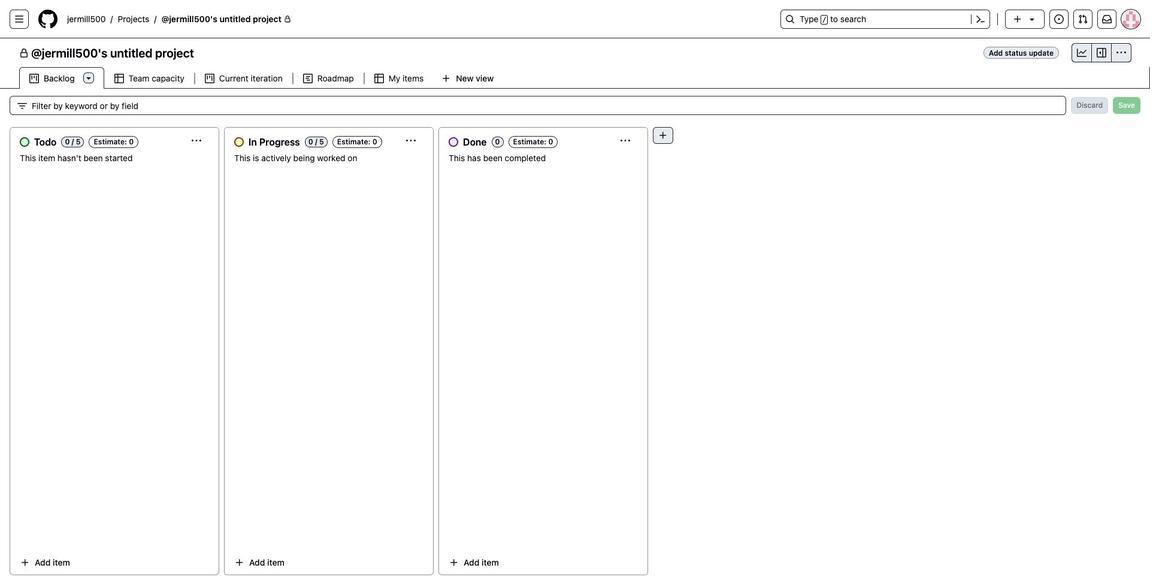 Task type: vqa. For each thing, say whether or not it's contained in the screenshot.
not
no



Task type: locate. For each thing, give the bounding box(es) containing it.
project navigation
[[0, 38, 1151, 67]]

homepage image
[[38, 10, 58, 29]]

command palette image
[[976, 14, 986, 24]]

sc 9kayk9 0 image
[[1077, 48, 1087, 58], [1097, 48, 1107, 58], [1117, 48, 1127, 58], [19, 49, 29, 58], [29, 74, 39, 83], [205, 74, 214, 83], [374, 74, 384, 83], [17, 101, 27, 111]]

list
[[62, 10, 774, 29]]

git pull request image
[[1079, 14, 1088, 24]]

view filters region
[[10, 96, 1141, 115]]

2 sc 9kayk9 0 image from the left
[[303, 74, 313, 83]]

1 horizontal spatial sc 9kayk9 0 image
[[303, 74, 313, 83]]

triangle down image
[[1028, 14, 1037, 24]]

tab panel
[[0, 89, 1151, 580]]

0 horizontal spatial sc 9kayk9 0 image
[[114, 74, 124, 83]]

tab list
[[19, 67, 521, 89]]

sc 9kayk9 0 image
[[114, 74, 124, 83], [303, 74, 313, 83]]



Task type: describe. For each thing, give the bounding box(es) containing it.
notifications image
[[1103, 14, 1112, 24]]

sc 9kayk9 0 image inside view filters region
[[17, 101, 27, 111]]

1 sc 9kayk9 0 image from the left
[[114, 74, 124, 83]]

view options for backlog image
[[84, 73, 93, 83]]

issue opened image
[[1055, 14, 1064, 24]]

plus image
[[1013, 14, 1023, 24]]

lock image
[[284, 16, 291, 23]]

Filter by keyword or by field field
[[32, 96, 1057, 114]]



